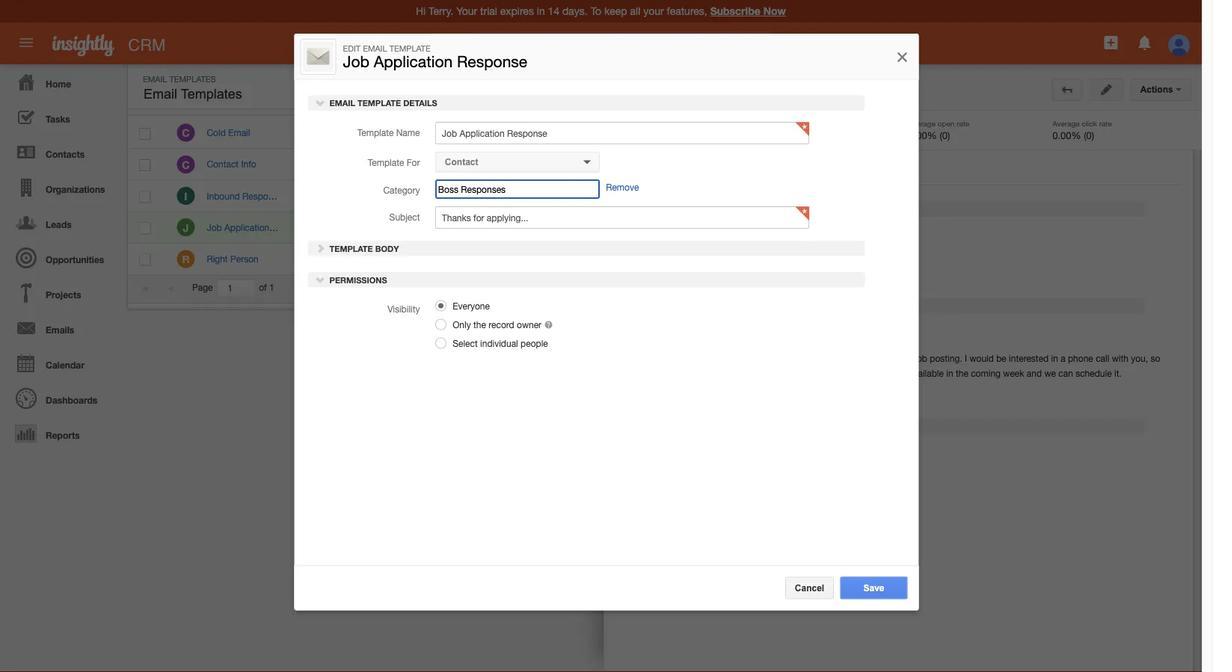 Task type: locate. For each thing, give the bounding box(es) containing it.
terry inside r row
[[399, 254, 419, 264]]

close image
[[895, 48, 910, 66]]

1 horizontal spatial in
[[1051, 353, 1058, 364]]

5 left items
[[931, 283, 936, 293]]

so
[[1151, 353, 1161, 364]]

response
[[457, 52, 527, 71], [772, 83, 842, 101], [242, 191, 283, 201], [272, 222, 312, 233], [815, 226, 855, 237]]

terry turtle inside j row
[[399, 222, 443, 233]]

only the record owner
[[453, 320, 544, 330]]

contact left info
[[207, 159, 239, 170]]

1 0% from the top
[[707, 223, 720, 233]]

1 vertical spatial details
[[716, 204, 750, 214]]

emails
[[620, 119, 642, 128], [46, 325, 74, 335]]

1 horizontal spatial (0)
[[1084, 129, 1095, 141]]

None checkbox
[[139, 95, 150, 107], [139, 191, 151, 203], [139, 223, 151, 235], [139, 95, 150, 107], [139, 191, 151, 203], [139, 223, 151, 235]]

you,
[[1131, 353, 1148, 364]]

time right have
[[356, 128, 373, 138]]

turtle inside j row
[[421, 222, 443, 233]]

for for connecting
[[335, 159, 346, 170]]

0 vertical spatial email template details
[[327, 98, 437, 108]]

save button
[[840, 577, 908, 600]]

rate right open
[[957, 119, 970, 128]]

job application response
[[658, 83, 842, 101], [207, 222, 312, 233], [750, 226, 855, 237]]

application
[[374, 52, 453, 71], [688, 83, 767, 101], [224, 222, 269, 233], [767, 226, 813, 237]]

3:07
[[862, 254, 880, 264]]

2 0% cell from the top
[[693, 244, 805, 275]]

contact right for
[[445, 157, 478, 167]]

2 terry turtle from the top
[[399, 222, 443, 233]]

you down chevron right image
[[322, 254, 337, 264]]

hiring down sales link on the right of page
[[1005, 197, 1028, 206]]

do you have time to connect?
[[303, 128, 424, 138]]

sales cell down general
[[484, 181, 596, 212]]

to down "body"
[[377, 254, 385, 264]]

sales up the 'contact' button
[[499, 128, 520, 138]]

for for taking
[[779, 353, 790, 364]]

2 contact cell from the top
[[596, 212, 693, 244]]

contact cell down remove
[[596, 212, 693, 244]]

are
[[894, 368, 906, 379]]

1 sales cell from the top
[[484, 117, 596, 149]]

0 vertical spatial c link
[[177, 124, 195, 142]]

thanks up thanks for applying... cell
[[303, 191, 332, 201]]

type
[[649, 96, 668, 107]]

0% for j
[[707, 223, 720, 233]]

0 horizontal spatial rate
[[957, 119, 970, 128]]

available
[[909, 368, 944, 379]]

c left cold
[[182, 127, 190, 139]]

sales inside r row
[[499, 255, 520, 264]]

1 0.00% from the left
[[909, 129, 937, 141]]

c link for cold email
[[177, 124, 195, 142]]

0 vertical spatial 0%
[[707, 223, 720, 233]]

response inside j row
[[272, 222, 312, 233]]

1 vertical spatial sales cell
[[484, 181, 596, 212]]

inbound response
[[207, 191, 283, 201]]

j link
[[177, 219, 195, 237]]

1 c from the top
[[182, 127, 190, 139]]

i left would
[[965, 353, 967, 364]]

1 vertical spatial template name
[[672, 226, 735, 237]]

navigation containing home
[[0, 64, 120, 451]]

1 vertical spatial name
[[396, 127, 420, 138]]

open rate
[[703, 96, 749, 107]]

2 vertical spatial terry turtle
[[399, 254, 443, 264]]

you right do
[[317, 128, 332, 138]]

sales cell for r
[[484, 244, 596, 275]]

1 vertical spatial time
[[834, 353, 852, 364]]

2 rate from the left
[[1099, 119, 1112, 128]]

2 vertical spatial you
[[877, 368, 891, 379]]

turtle inside r row
[[421, 254, 443, 264]]

None field
[[435, 180, 600, 199]]

for left the connecting
[[335, 159, 346, 170]]

chevron down image
[[315, 98, 326, 108]]

1 turtle from the top
[[421, 128, 443, 138]]

0 vertical spatial time
[[356, 128, 373, 138]]

do you have time to connect? link
[[303, 128, 424, 138]]

actions
[[1141, 85, 1176, 95]]

turtle right 'us.' on the left of page
[[421, 191, 443, 201]]

to up that
[[854, 353, 862, 364]]

3 contact cell from the top
[[596, 244, 693, 275]]

(0) inside average click rate 0.00% (0)
[[1084, 129, 1095, 141]]

select
[[453, 338, 478, 349]]

0 vertical spatial sales cell
[[484, 117, 596, 149]]

0 horizontal spatial i
[[184, 190, 187, 202]]

1 average from the left
[[909, 119, 936, 128]]

sales cell
[[484, 117, 596, 149], [484, 181, 596, 212], [484, 244, 596, 275]]

cell
[[596, 117, 693, 149], [693, 117, 805, 149], [805, 117, 936, 149], [596, 149, 693, 181], [693, 149, 805, 181], [805, 149, 936, 181], [936, 149, 973, 181], [693, 181, 805, 212], [805, 181, 936, 212], [128, 212, 165, 244], [805, 212, 936, 244], [936, 244, 973, 275]]

with
[[1112, 353, 1129, 364]]

rate right click
[[1099, 119, 1112, 128]]

1 horizontal spatial name
[[396, 127, 420, 138]]

0% cell for j
[[693, 212, 805, 244]]

time up times
[[834, 353, 852, 364]]

r row
[[128, 244, 973, 275]]

1 vertical spatial email template details
[[640, 204, 750, 214]]

category
[[495, 96, 534, 107], [383, 185, 420, 195]]

Search all data.... text field
[[476, 31, 771, 58]]

0 horizontal spatial 1
[[269, 283, 274, 293]]

dashboards link
[[4, 381, 120, 416]]

chevron down image
[[315, 274, 326, 285]]

terry for j
[[399, 222, 419, 233]]

terry turtle
[[399, 128, 443, 138], [399, 222, 443, 233], [399, 254, 443, 264]]

2 vertical spatial name
[[711, 226, 735, 237]]

that
[[859, 368, 874, 379]]

row containing name
[[128, 88, 973, 116]]

contact for j
[[608, 222, 640, 233]]

0 horizontal spatial name
[[206, 96, 232, 107]]

1 vertical spatial c
[[182, 158, 190, 171]]

0 vertical spatial category
[[495, 96, 534, 107]]

2 turtle from the top
[[421, 159, 443, 170]]

c row
[[128, 117, 973, 149], [128, 149, 973, 181]]

-
[[907, 283, 910, 293]]

contact up subject text field
[[608, 191, 640, 201]]

in down "posting."
[[947, 368, 954, 379]]

row group containing c
[[128, 117, 973, 275]]

terry turtle link inside j row
[[399, 222, 443, 233]]

few
[[818, 368, 832, 379]]

category up the 'contact' button
[[495, 96, 534, 107]]

0.00% inside average open rate 0.00% (0)
[[909, 129, 937, 141]]

thanks inside thanks for taking the time to apply to our job posting. i would be interested in a phone call with you, so please suggest a few times that you are available in the coming week and we can schedule it.
[[747, 353, 776, 364]]

of down right person link
[[259, 283, 267, 293]]

0 vertical spatial a
[[1061, 353, 1066, 364]]

you left are
[[877, 368, 891, 379]]

emails sent
[[620, 119, 660, 128]]

thanks for applying... cell
[[292, 212, 390, 244]]

0 vertical spatial template name
[[357, 127, 420, 138]]

email template details inside job application response dialog
[[327, 98, 437, 108]]

and
[[1027, 368, 1042, 379]]

c for cold email
[[182, 127, 190, 139]]

of right -
[[920, 283, 928, 293]]

3 terry turtle link from the top
[[399, 191, 443, 201]]

for left contacting
[[335, 191, 346, 201]]

0 horizontal spatial category
[[383, 185, 420, 195]]

for inside i row
[[335, 191, 346, 201]]

1 horizontal spatial rate
[[1099, 119, 1112, 128]]

1 horizontal spatial details
[[716, 204, 750, 214]]

navigation
[[0, 64, 120, 451]]

0 vertical spatial in
[[1051, 353, 1058, 364]]

turtle up the person?
[[421, 222, 443, 233]]

job application response down inbound response link
[[207, 222, 312, 233]]

i inside i link
[[184, 190, 187, 202]]

contact inside j row
[[608, 222, 640, 233]]

turtle down owner
[[421, 128, 443, 138]]

turtle inside i row
[[421, 191, 443, 201]]

average inside average open rate 0.00% (0)
[[909, 119, 936, 128]]

0 horizontal spatial of
[[259, 283, 267, 293]]

application inside j row
[[224, 222, 269, 233]]

0% inside r row
[[707, 255, 720, 264]]

cold
[[207, 128, 226, 138]]

0% for r
[[707, 255, 720, 264]]

for up 'suggest'
[[779, 353, 790, 364]]

home
[[46, 79, 71, 89]]

subscribe now
[[710, 5, 786, 17]]

thanks for thanks for applying...
[[303, 222, 332, 233]]

created date
[[815, 96, 872, 107]]

2 average from the left
[[1053, 119, 1080, 128]]

template name inside job application response dialog
[[357, 127, 420, 138]]

0 vertical spatial details
[[403, 98, 437, 108]]

turtle for r
[[421, 254, 443, 264]]

3 sales cell from the top
[[484, 244, 596, 275]]

now
[[764, 5, 786, 17]]

(0) down click
[[1084, 129, 1095, 141]]

sales for i
[[499, 191, 520, 201]]

sales for c
[[499, 128, 520, 138]]

owner
[[517, 320, 542, 330]]

0 horizontal spatial time
[[356, 128, 373, 138]]

1 0% cell from the top
[[693, 212, 805, 244]]

1 horizontal spatial of
[[920, 283, 928, 293]]

5 turtle from the top
[[421, 254, 443, 264]]

4 turtle from the top
[[421, 222, 443, 233]]

0 vertical spatial emails
[[620, 119, 642, 128]]

3 terry from the top
[[399, 191, 419, 201]]

thanks for connecting link
[[303, 159, 393, 170]]

for inside thanks for taking the time to apply to our job posting. i would be interested in a phone call with you, so please suggest a few times that you are available in the coming week and we can schedule it.
[[779, 353, 790, 364]]

details inside job application response dialog
[[403, 98, 437, 108]]

in up the we
[[1051, 353, 1058, 364]]

would
[[970, 353, 994, 364]]

(0) inside average open rate 0.00% (0)
[[940, 129, 950, 141]]

cancel
[[795, 583, 825, 593]]

thanks up chevron right image
[[303, 222, 332, 233]]

emails for emails sent
[[620, 119, 642, 128]]

application inside edit email template job application response
[[374, 52, 453, 71]]

1 c link from the top
[[177, 124, 195, 142]]

1 1 from the left
[[269, 283, 274, 293]]

3 turtle from the top
[[421, 191, 443, 201]]

0 horizontal spatial subject
[[303, 96, 335, 107]]

email
[[363, 43, 387, 53], [143, 74, 167, 84], [658, 74, 682, 84], [1074, 81, 1098, 91], [144, 86, 177, 102], [330, 98, 355, 108], [228, 128, 250, 138], [983, 135, 1009, 145], [642, 204, 668, 214]]

0 vertical spatial you
[[317, 128, 332, 138]]

show sidebar image
[[1008, 81, 1019, 91]]

c row up j row
[[128, 149, 973, 181]]

created
[[815, 96, 850, 107]]

r
[[182, 253, 190, 265]]

organizations
[[46, 184, 105, 195]]

our
[[899, 353, 913, 364]]

contact down subject text field
[[608, 254, 640, 264]]

emails up the calendar link
[[46, 325, 74, 335]]

0% cell
[[693, 212, 805, 244], [693, 244, 805, 275]]

terry turtle inside r row
[[399, 254, 443, 264]]

subject inside job application response dialog
[[389, 212, 420, 222]]

1 horizontal spatial time
[[834, 353, 852, 364]]

c link for contact info
[[177, 155, 195, 173]]

category inside job application response dialog
[[383, 185, 420, 195]]

0 horizontal spatial 5
[[913, 283, 918, 293]]

individual
[[480, 338, 518, 349]]

2 0.00% from the left
[[1053, 129, 1081, 141]]

1 - 5 of 5 items
[[899, 283, 960, 293]]

1 5 from the left
[[913, 283, 918, 293]]

(0) for average open rate 0.00% (0)
[[940, 129, 950, 141]]

4 terry turtle link from the top
[[399, 222, 443, 233]]

5 terry from the top
[[399, 254, 419, 264]]

thanks up please
[[747, 353, 776, 364]]

1 horizontal spatial template name
[[672, 226, 735, 237]]

1 vertical spatial templates
[[181, 86, 242, 102]]

5 terry turtle link from the top
[[399, 254, 443, 264]]

to inside r row
[[377, 254, 385, 264]]

1 horizontal spatial email template details
[[640, 204, 750, 214]]

job inside j row
[[207, 222, 222, 233]]

None checkbox
[[139, 128, 151, 140], [139, 159, 151, 171], [139, 254, 151, 266], [139, 128, 151, 140], [139, 159, 151, 171], [139, 254, 151, 266]]

right
[[402, 254, 420, 264]]

c up i link
[[182, 158, 190, 171]]

1 vertical spatial c link
[[177, 155, 195, 173]]

you inside r row
[[322, 254, 337, 264]]

1 vertical spatial you
[[322, 254, 337, 264]]

c link left cold
[[177, 124, 195, 142]]

thanks for connecting terry turtle
[[303, 159, 443, 170]]

4 terry from the top
[[399, 222, 419, 233]]

hiring
[[1005, 197, 1028, 206], [499, 223, 522, 233]]

time inside thanks for taking the time to apply to our job posting. i would be interested in a phone call with you, so please suggest a few times that you are available in the coming week and we can schedule it.
[[834, 353, 852, 364]]

the right only
[[474, 320, 486, 330]]

16-
[[816, 254, 830, 264]]

1 vertical spatial emails
[[46, 325, 74, 335]]

None radio
[[435, 300, 446, 311], [435, 319, 446, 330], [435, 338, 446, 349], [435, 300, 446, 311], [435, 319, 446, 330], [435, 338, 446, 349]]

0 horizontal spatial average
[[909, 119, 936, 128]]

contact inside i row
[[608, 191, 640, 201]]

1 rate from the left
[[957, 119, 970, 128]]

1 vertical spatial in
[[947, 368, 954, 379]]

email template details
[[327, 98, 437, 108], [640, 204, 750, 214]]

be
[[997, 353, 1007, 364]]

1 terry turtle from the top
[[399, 128, 443, 138]]

16-nov-23 3:07 pm cell
[[805, 244, 936, 275]]

row group
[[128, 117, 973, 275]]

sales cell up the 'contact' button
[[484, 117, 596, 149]]

(0)
[[940, 129, 950, 141], [1084, 129, 1095, 141]]

calendar
[[46, 360, 84, 370]]

terry inside j row
[[399, 222, 419, 233]]

for left applying...
[[335, 222, 346, 233]]

contact cell down name text box
[[596, 181, 693, 212]]

0.00% for average click rate 0.00% (0)
[[1053, 129, 1081, 141]]

category down template for
[[383, 185, 420, 195]]

sales cell for c
[[484, 117, 596, 149]]

terry left the person?
[[399, 254, 419, 264]]

5 right -
[[913, 283, 918, 293]]

turtle right for
[[421, 159, 443, 170]]

1 horizontal spatial a
[[1061, 353, 1066, 364]]

details
[[403, 98, 437, 108], [716, 204, 750, 214]]

0 horizontal spatial details
[[403, 98, 437, 108]]

terry up for
[[399, 128, 419, 138]]

1 contact cell from the top
[[596, 181, 693, 212]]

for inside cell
[[335, 222, 346, 233]]

emails left sent
[[620, 119, 642, 128]]

subject down 'us.' on the left of page
[[389, 212, 420, 222]]

sent
[[644, 119, 660, 128]]

sales
[[499, 128, 520, 138], [1005, 177, 1026, 187], [499, 191, 520, 201], [499, 255, 520, 264]]

1 horizontal spatial average
[[1053, 119, 1080, 128]]

0 horizontal spatial (0)
[[940, 129, 950, 141]]

thanks inside i row
[[303, 191, 332, 201]]

1 vertical spatial category
[[383, 185, 420, 195]]

2 terry from the top
[[399, 159, 419, 170]]

hiring for hiring link
[[1005, 197, 1028, 206]]

i
[[184, 190, 187, 202], [965, 353, 967, 364]]

c for contact info
[[182, 158, 190, 171]]

0 horizontal spatial template name
[[357, 127, 420, 138]]

email template
[[658, 74, 725, 84]]

1 vertical spatial 0%
[[707, 255, 720, 264]]

us.
[[393, 191, 405, 201]]

email templates button
[[140, 83, 246, 105]]

2 terry turtle link from the top
[[399, 159, 443, 170]]

template inside edit email template job application response
[[389, 43, 431, 53]]

0.00%
[[909, 129, 937, 141], [1053, 129, 1081, 141]]

contact cell
[[596, 181, 693, 212], [596, 212, 693, 244], [596, 244, 693, 275]]

Subject text field
[[435, 207, 809, 229]]

general cell
[[484, 149, 596, 181]]

c
[[182, 127, 190, 139], [182, 158, 190, 171]]

to left connect?
[[376, 128, 384, 138]]

0.00% inside average click rate 0.00% (0)
[[1053, 129, 1081, 141]]

2 vertical spatial sales cell
[[484, 244, 596, 275]]

0 vertical spatial hiring
[[1005, 197, 1028, 206]]

for inside c row
[[335, 159, 346, 170]]

0 horizontal spatial email template details
[[327, 98, 437, 108]]

sales inside i row
[[499, 191, 520, 201]]

job
[[343, 52, 369, 71], [658, 83, 684, 101], [207, 222, 222, 233], [750, 226, 765, 237]]

2 c from the top
[[182, 158, 190, 171]]

1 vertical spatial hiring
[[499, 223, 522, 233]]

c link up i link
[[177, 155, 195, 173]]

2 c link from the top
[[177, 155, 195, 173]]

sales cell down i row
[[484, 244, 596, 275]]

contact down remove link
[[608, 222, 640, 233]]

point
[[339, 254, 359, 264]]

cold email
[[207, 128, 250, 138]]

turtle right right
[[421, 254, 443, 264]]

a up can
[[1061, 353, 1066, 364]]

0 horizontal spatial hiring
[[499, 223, 522, 233]]

hiring inside cell
[[499, 223, 522, 233]]

j
[[183, 222, 189, 234]]

contact for r
[[608, 254, 640, 264]]

rate inside average open rate 0.00% (0)
[[957, 119, 970, 128]]

average left click
[[1053, 119, 1080, 128]]

subject up do
[[303, 96, 335, 107]]

1 vertical spatial a
[[811, 368, 815, 379]]

inbound
[[207, 191, 240, 201]]

sales down general
[[499, 191, 520, 201]]

h
[[986, 196, 992, 206]]

job
[[915, 353, 928, 364]]

2 sales cell from the top
[[484, 181, 596, 212]]

turtle for j
[[421, 222, 443, 233]]

hiring down i row
[[499, 223, 522, 233]]

person?
[[423, 254, 456, 264]]

average left open
[[909, 119, 936, 128]]

1 vertical spatial subject
[[389, 212, 420, 222]]

thanks inside c row
[[303, 159, 332, 170]]

terry up right
[[399, 222, 419, 233]]

i row
[[128, 181, 973, 212]]

i inside thanks for taking the time to apply to our job posting. i would be interested in a phone call with you, so please suggest a few times that you are available in the coming week and we can schedule it.
[[965, 353, 967, 364]]

to
[[376, 128, 384, 138], [377, 254, 385, 264], [854, 353, 862, 364], [889, 353, 897, 364]]

3 terry turtle from the top
[[399, 254, 443, 264]]

i up j link
[[184, 190, 187, 202]]

1 horizontal spatial subject
[[389, 212, 420, 222]]

opportunities
[[46, 254, 104, 265]]

you inside c row
[[317, 128, 332, 138]]

0 vertical spatial i
[[184, 190, 187, 202]]

the down "posting."
[[956, 368, 969, 379]]

1 horizontal spatial category
[[495, 96, 534, 107]]

contact inside r row
[[608, 254, 640, 264]]

job application response up delivered
[[658, 83, 842, 101]]

average inside average click rate 0.00% (0)
[[1053, 119, 1080, 128]]

template body
[[327, 244, 399, 254]]

call
[[1096, 353, 1110, 364]]

(0) down open
[[940, 129, 950, 141]]

a left few
[[811, 368, 815, 379]]

thanks down do
[[303, 159, 332, 170]]

1 horizontal spatial i
[[965, 353, 967, 364]]

2 0% from the top
[[707, 255, 720, 264]]

1 horizontal spatial emails
[[620, 119, 642, 128]]

rate inside average click rate 0.00% (0)
[[1099, 119, 1112, 128]]

remove
[[606, 182, 639, 192]]

row
[[128, 88, 973, 116]]

for
[[335, 159, 346, 170], [335, 191, 346, 201], [335, 222, 346, 233], [779, 353, 790, 364]]

0% inside j row
[[707, 223, 720, 233]]

1 horizontal spatial hiring
[[1005, 197, 1028, 206]]

1 terry turtle link from the top
[[399, 128, 443, 138]]

terry down connect?
[[399, 159, 419, 170]]

terry down for
[[399, 191, 419, 201]]

terry turtle link for thanks for connecting
[[399, 159, 443, 170]]

2 (0) from the left
[[1084, 129, 1095, 141]]

terry for r
[[399, 254, 419, 264]]

1 vertical spatial terry turtle
[[399, 222, 443, 233]]

0 vertical spatial c
[[182, 127, 190, 139]]

0.00% for average open rate 0.00% (0)
[[909, 129, 937, 141]]

1 horizontal spatial 1
[[899, 283, 904, 293]]

0 horizontal spatial emails
[[46, 325, 74, 335]]

(0) for average click rate 0.00% (0)
[[1084, 129, 1095, 141]]

0 horizontal spatial 0.00%
[[909, 129, 937, 141]]

1 terry from the top
[[399, 128, 419, 138]]

thanks for contacting us. terry turtle
[[303, 191, 443, 201]]

0 vertical spatial terry turtle
[[399, 128, 443, 138]]

1 (0) from the left
[[940, 129, 950, 141]]

sales down hiring cell
[[499, 255, 520, 264]]

thanks inside cell
[[303, 222, 332, 233]]

1 horizontal spatial 5
[[931, 283, 936, 293]]

c link
[[177, 124, 195, 142], [177, 155, 195, 173]]

c row up the 'contact' button
[[128, 117, 973, 149]]

terry turtle inside c row
[[399, 128, 443, 138]]

rate
[[957, 119, 970, 128], [1099, 119, 1112, 128]]

record permissions image
[[846, 83, 860, 101]]

1 horizontal spatial 0.00%
[[1053, 129, 1081, 141]]

contact cell down subject text field
[[596, 244, 693, 275]]

2 of from the left
[[920, 283, 928, 293]]

in
[[1051, 353, 1058, 364], [947, 368, 954, 379]]

1 vertical spatial i
[[965, 353, 967, 364]]

the down "body"
[[387, 254, 400, 264]]

email templates email templates
[[143, 74, 242, 102]]



Task type: vqa. For each thing, say whether or not it's contained in the screenshot.
rate related to Average open rate 0.00% (0)
yes



Task type: describe. For each thing, give the bounding box(es) containing it.
can
[[1059, 368, 1073, 379]]

response inside edit email template job application response
[[457, 52, 527, 71]]

s
[[986, 177, 991, 187]]

open
[[938, 119, 955, 128]]

people
[[521, 338, 548, 349]]

for for contacting
[[335, 191, 346, 201]]

reports link
[[4, 416, 120, 451]]

hiring cell
[[484, 212, 596, 244]]

1 of from the left
[[259, 283, 267, 293]]

sales for r
[[499, 255, 520, 264]]

0 horizontal spatial a
[[811, 368, 815, 379]]

contact cell for r
[[596, 244, 693, 275]]

remove link
[[606, 182, 639, 192]]

job application response dialog
[[294, 34, 919, 611]]

contact inside button
[[445, 157, 478, 167]]

cancel button
[[785, 577, 834, 600]]

contact cell for j
[[596, 212, 693, 244]]

phone
[[1068, 353, 1094, 364]]

rate for average open rate 0.00% (0)
[[957, 119, 970, 128]]

terry turtle link for can you point me to the right person?
[[399, 254, 443, 264]]

average for average click rate 0.00% (0)
[[1053, 119, 1080, 128]]

chevron right image
[[315, 243, 326, 254]]

thanks for thanks for taking the time to apply to our job posting. i would be interested in a phone call with you, so please suggest a few times that you are available in the coming week and we can schedule it.
[[747, 353, 776, 364]]

taking
[[792, 353, 817, 364]]

data processing addendum
[[851, 352, 963, 363]]

click
[[1082, 119, 1097, 128]]

2 horizontal spatial name
[[711, 226, 735, 237]]

can
[[303, 254, 319, 264]]

r link
[[177, 250, 195, 268]]

processing
[[872, 352, 917, 363]]

permissions
[[327, 275, 387, 285]]

edit email template job application response
[[343, 43, 527, 71]]

terry turtle link for do you have time to connect?
[[399, 128, 443, 138]]

contact info link
[[207, 159, 264, 170]]

hiring link
[[994, 196, 1031, 208]]

terry inside i row
[[399, 191, 419, 201]]

0 vertical spatial templates
[[169, 74, 216, 84]]

suggest
[[776, 368, 808, 379]]

save
[[864, 583, 885, 593]]

Search this list... text field
[[627, 75, 795, 97]]

contact cell for i
[[596, 181, 693, 212]]

terry turtle for r
[[399, 254, 443, 264]]

subscribe now link
[[710, 5, 786, 17]]

projects
[[46, 290, 81, 300]]

you inside thanks for taking the time to apply to our job posting. i would be interested in a phone call with you, so please suggest a few times that you are available in the coming week and we can schedule it.
[[877, 368, 891, 379]]

only
[[453, 320, 471, 330]]

thanks for applying...
[[303, 222, 390, 233]]

recycle bin
[[998, 95, 1054, 105]]

the inside r row
[[387, 254, 400, 264]]

0 vertical spatial name
[[206, 96, 232, 107]]

thanks for thanks for contacting us. terry turtle
[[303, 191, 332, 201]]

Name text field
[[435, 122, 809, 144]]

23
[[850, 254, 860, 264]]

visibility
[[388, 304, 420, 314]]

contact button
[[435, 152, 600, 172]]

template type
[[607, 96, 668, 107]]

of 1
[[259, 283, 274, 293]]

response inside i row
[[242, 191, 283, 201]]

cold email link
[[207, 128, 258, 138]]

terry turtle link for thanks for contacting us.
[[399, 191, 443, 201]]

do
[[303, 128, 315, 138]]

terry turtle for j
[[399, 222, 443, 233]]

email template image
[[618, 73, 648, 102]]

job application response up 16-
[[750, 226, 855, 237]]

the up few
[[819, 353, 832, 364]]

recycle bin link
[[983, 95, 1061, 105]]

to left our in the right of the page
[[889, 353, 897, 364]]

apply
[[865, 353, 887, 364]]

16-nov-23 3:07 pm
[[816, 254, 896, 264]]

you for r
[[322, 254, 337, 264]]

job inside edit email template job application response
[[343, 52, 369, 71]]

2 5 from the left
[[931, 283, 936, 293]]

job application response inside j row
[[207, 222, 312, 233]]

body
[[375, 244, 399, 254]]

this record will only be visible to its creator and administrators. image
[[544, 320, 553, 330]]

terry turtle for c
[[399, 128, 443, 138]]

select individual people
[[450, 338, 548, 349]]

info
[[241, 159, 256, 170]]

right person
[[207, 254, 259, 264]]

0 vertical spatial subject
[[303, 96, 335, 107]]

data
[[851, 352, 869, 363]]

the inside job application response dialog
[[474, 320, 486, 330]]

subscribe
[[710, 5, 761, 17]]

contacting
[[348, 191, 390, 201]]

name inside job application response dialog
[[396, 127, 420, 138]]

date
[[852, 96, 872, 107]]

contact for i
[[608, 191, 640, 201]]

contact info
[[207, 159, 256, 170]]

pm
[[882, 254, 896, 264]]

thanks for contacting us. link
[[303, 191, 405, 201]]

bin
[[1039, 95, 1054, 105]]

2 1 from the left
[[899, 283, 904, 293]]

hiring for hiring cell
[[499, 223, 522, 233]]

template for
[[368, 157, 420, 168]]

1 c row from the top
[[128, 117, 973, 149]]

notifications image
[[1136, 34, 1154, 52]]

have
[[334, 128, 353, 138]]

delivered
[[764, 119, 796, 128]]

reports
[[46, 430, 80, 441]]

for for applying...
[[335, 222, 346, 233]]

average open rate 0.00% (0)
[[909, 119, 970, 141]]

everyone
[[450, 301, 490, 311]]

person
[[230, 254, 259, 264]]

leads link
[[4, 205, 120, 240]]

email template categories
[[983, 135, 1110, 145]]

actions button
[[1131, 79, 1192, 101]]

rate for average click rate 0.00% (0)
[[1099, 119, 1112, 128]]

opportunities link
[[4, 240, 120, 275]]

addendum
[[919, 352, 963, 363]]

we
[[1045, 368, 1056, 379]]

contacts link
[[4, 135, 120, 170]]

page
[[192, 283, 213, 293]]

0% cell for r
[[693, 244, 805, 275]]

emails for emails
[[46, 325, 74, 335]]

projects link
[[4, 275, 120, 310]]

none field inside job application response dialog
[[435, 180, 600, 199]]

you for c
[[317, 128, 332, 138]]

right person link
[[207, 254, 266, 264]]

sales link
[[994, 176, 1029, 188]]

turtle for c
[[421, 128, 443, 138]]

applying...
[[348, 222, 390, 233]]

average for average open rate 0.00% (0)
[[909, 119, 936, 128]]

can you point me to the right person? link
[[303, 254, 456, 264]]

to inside c row
[[376, 128, 384, 138]]

interested
[[1009, 353, 1049, 364]]

0 horizontal spatial in
[[947, 368, 954, 379]]

connect?
[[386, 128, 424, 138]]

j row
[[128, 212, 973, 244]]

record
[[489, 320, 514, 330]]

right
[[207, 254, 228, 264]]

rate
[[729, 96, 749, 107]]

sales up hiring link
[[1005, 177, 1026, 187]]

coming
[[971, 368, 1001, 379]]

connecting
[[348, 159, 393, 170]]

terry for c
[[399, 128, 419, 138]]

sales cell for i
[[484, 181, 596, 212]]

2 c row from the top
[[128, 149, 973, 181]]

can you point me to the right person?
[[303, 254, 456, 264]]

email inside edit email template job application response
[[363, 43, 387, 53]]

thanks for thanks for connecting terry turtle
[[303, 159, 332, 170]]

open
[[703, 96, 726, 107]]



